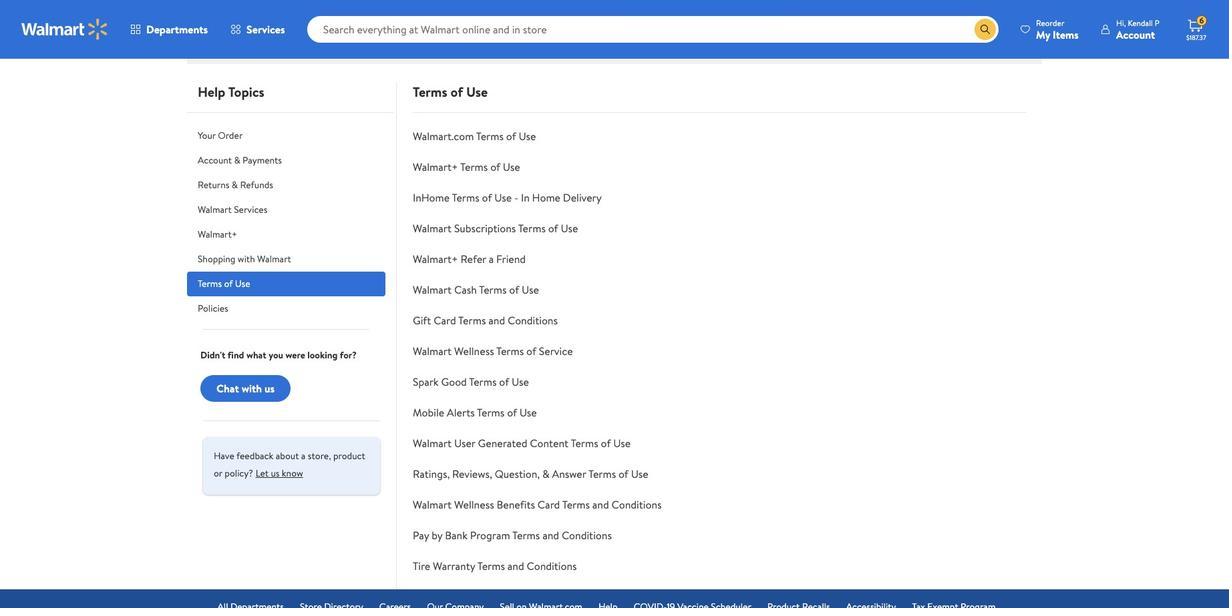 Task type: locate. For each thing, give the bounding box(es) containing it.
& up returns & refunds
[[234, 154, 240, 167]]

walmart+ left refer
[[413, 252, 458, 267]]

0 vertical spatial with
[[238, 253, 255, 266]]

0 horizontal spatial a
[[301, 450, 306, 463]]

1 vertical spatial terms of use
[[198, 277, 250, 291]]

shopping with walmart
[[198, 253, 291, 266]]

you
[[269, 349, 283, 362]]

walmart+ up shopping
[[198, 228, 237, 241]]

1 vertical spatial account
[[198, 154, 232, 167]]

& left answer
[[543, 467, 550, 482]]

0 horizontal spatial card
[[434, 313, 456, 328]]

with right shopping
[[238, 253, 255, 266]]

of up walmart+ terms of use
[[506, 129, 516, 144]]

services down refunds
[[234, 203, 267, 216]]

with inside button
[[242, 381, 262, 396]]

or
[[214, 467, 222, 480]]

1 vertical spatial a
[[301, 450, 306, 463]]

us right let
[[271, 467, 280, 480]]

0 vertical spatial &
[[234, 154, 240, 167]]

pay
[[413, 528, 429, 543]]

gift card terms and conditions link
[[413, 313, 558, 328]]

mobile
[[413, 406, 444, 420]]

walmart.com terms of use
[[413, 129, 536, 144]]

pay by bank program terms and conditions link
[[413, 528, 612, 543]]

wellness for terms
[[454, 344, 494, 359]]

terms down gift card terms and conditions
[[496, 344, 524, 359]]

services up topics
[[247, 22, 285, 37]]

terms
[[413, 83, 447, 101], [476, 129, 504, 144], [460, 160, 488, 174], [452, 190, 480, 205], [518, 221, 546, 236], [198, 277, 222, 291], [479, 283, 507, 297], [458, 313, 486, 328], [496, 344, 524, 359], [469, 375, 497, 390], [477, 406, 505, 420], [571, 436, 598, 451], [589, 467, 616, 482], [562, 498, 590, 512], [512, 528, 540, 543], [478, 559, 505, 574]]

of down shopping
[[224, 277, 233, 291]]

1 vertical spatial us
[[271, 467, 280, 480]]

walmart user generated content terms of use link
[[413, 436, 631, 451]]

account & payments
[[198, 154, 282, 167]]

services button
[[219, 13, 296, 45]]

1 vertical spatial &
[[232, 178, 238, 192]]

a inside have feedback about a store, product or policy?
[[301, 450, 306, 463]]

walmart+ up "inhome"
[[413, 160, 458, 174]]

gift
[[413, 313, 431, 328]]

walmart+ link
[[187, 222, 386, 247]]

let us know
[[256, 467, 303, 480]]

walmart image
[[21, 19, 108, 40]]

terms up answer
[[571, 436, 598, 451]]

terms of use down shopping
[[198, 277, 250, 291]]

what
[[246, 349, 266, 362]]

us
[[265, 381, 275, 396], [271, 467, 280, 480]]

chat with us
[[216, 381, 275, 396]]

& right returns
[[232, 178, 238, 192]]

items
[[1053, 27, 1079, 42]]

walmart down returns
[[198, 203, 232, 216]]

2 wellness from the top
[[454, 498, 494, 512]]

terms down in
[[518, 221, 546, 236]]

1 vertical spatial services
[[234, 203, 267, 216]]

chat
[[216, 381, 239, 396]]

a left store,
[[301, 450, 306, 463]]

with for us
[[242, 381, 262, 396]]

terms right answer
[[589, 467, 616, 482]]

walmart subscriptions terms of use link
[[413, 221, 578, 236]]

us down you
[[265, 381, 275, 396]]

conditions
[[508, 313, 558, 328], [612, 498, 662, 512], [562, 528, 612, 543], [527, 559, 577, 574]]

friend
[[496, 252, 526, 267]]

wellness up the spark good terms of use
[[454, 344, 494, 359]]

walmart for walmart user generated content terms of use
[[413, 436, 452, 451]]

1 wellness from the top
[[454, 344, 494, 359]]

wellness down reviews,
[[454, 498, 494, 512]]

walmart services link
[[187, 198, 386, 222]]

pay by bank program terms and conditions
[[413, 528, 612, 543]]

for?
[[340, 349, 357, 362]]

question,
[[495, 467, 540, 482]]

walmart for walmart services
[[198, 203, 232, 216]]

terms down walmart.com terms of use link
[[460, 160, 488, 174]]

didn't find what you were looking for?
[[200, 349, 357, 362]]

walmart down the 'walmart+' link at the left of page
[[257, 253, 291, 266]]

program
[[470, 528, 510, 543]]

account left $187.37 in the right of the page
[[1116, 27, 1155, 42]]

1 vertical spatial walmart+
[[198, 228, 237, 241]]

delivery
[[563, 190, 602, 205]]

0 vertical spatial a
[[489, 252, 494, 267]]

walmart wellness terms of service
[[413, 344, 573, 359]]

a right refer
[[489, 252, 494, 267]]

account inside hi, kendall p account
[[1116, 27, 1155, 42]]

account
[[1116, 27, 1155, 42], [198, 154, 232, 167]]

walmart
[[198, 203, 232, 216], [413, 221, 452, 236], [257, 253, 291, 266], [413, 283, 452, 297], [413, 344, 452, 359], [413, 436, 452, 451], [413, 498, 452, 512]]

walmart up ratings,
[[413, 436, 452, 451]]

terms up walmart.com
[[413, 83, 447, 101]]

about
[[276, 450, 299, 463]]

hi,
[[1116, 17, 1126, 28]]

help
[[198, 83, 225, 101]]

with for walmart
[[238, 253, 255, 266]]

walmart down "inhome"
[[413, 221, 452, 236]]

walmart up the spark
[[413, 344, 452, 359]]

have
[[214, 450, 234, 463]]

terms down walmart+ terms of use
[[452, 190, 480, 205]]

terms right alerts
[[477, 406, 505, 420]]

returns
[[198, 178, 229, 192]]

your order link
[[187, 124, 386, 148]]

let us know button
[[256, 463, 303, 484]]

subscriptions
[[454, 221, 516, 236]]

1 vertical spatial wellness
[[454, 498, 494, 512]]

2 vertical spatial walmart+
[[413, 252, 458, 267]]

by
[[432, 528, 443, 543]]

account up returns
[[198, 154, 232, 167]]

0 vertical spatial wellness
[[454, 344, 494, 359]]

reviews,
[[452, 467, 492, 482]]

walmart up gift
[[413, 283, 452, 297]]

walmart down ratings,
[[413, 498, 452, 512]]

walmart for walmart wellness benefits card terms and conditions
[[413, 498, 452, 512]]

with
[[238, 253, 255, 266], [242, 381, 262, 396]]

1 vertical spatial with
[[242, 381, 262, 396]]

6
[[1200, 15, 1204, 26]]

card
[[434, 313, 456, 328], [538, 498, 560, 512]]

terms down answer
[[562, 498, 590, 512]]

spark good terms of use link
[[413, 375, 529, 390]]

walmart+ refer a friend link
[[413, 252, 526, 267]]

terms of use up walmart.com
[[413, 83, 488, 101]]

1 vertical spatial card
[[538, 498, 560, 512]]

were
[[286, 349, 305, 362]]

card right benefits
[[538, 498, 560, 512]]

walmart+ for walmart+
[[198, 228, 237, 241]]

didn't
[[200, 349, 225, 362]]

inhome terms of use - in home delivery link
[[413, 190, 602, 205]]

0 horizontal spatial account
[[198, 154, 232, 167]]

0 vertical spatial walmart+
[[413, 160, 458, 174]]

terms down walmart cash terms of use
[[458, 313, 486, 328]]

services
[[247, 22, 285, 37], [234, 203, 267, 216]]

1 horizontal spatial a
[[489, 252, 494, 267]]

card right gift
[[434, 313, 456, 328]]

0 vertical spatial services
[[247, 22, 285, 37]]

0 vertical spatial terms of use
[[413, 83, 488, 101]]

your
[[198, 129, 216, 142]]

1 horizontal spatial account
[[1116, 27, 1155, 42]]

terms right good
[[469, 375, 497, 390]]

walmart+
[[413, 160, 458, 174], [198, 228, 237, 241], [413, 252, 458, 267]]

a
[[489, 252, 494, 267], [301, 450, 306, 463]]

refunds
[[240, 178, 273, 192]]

with right 'chat'
[[242, 381, 262, 396]]

& for account
[[234, 154, 240, 167]]

and
[[489, 313, 505, 328], [593, 498, 609, 512], [543, 528, 559, 543], [508, 559, 524, 574]]

account & payments link
[[187, 148, 386, 173]]

0 vertical spatial account
[[1116, 27, 1155, 42]]

walmart for walmart cash terms of use
[[413, 283, 452, 297]]

&
[[234, 154, 240, 167], [232, 178, 238, 192], [543, 467, 550, 482]]



Task type: describe. For each thing, give the bounding box(es) containing it.
of down walmart wellness terms of service
[[499, 375, 509, 390]]

your order
[[198, 129, 243, 142]]

account inside 'account & payments' link
[[198, 154, 232, 167]]

mobile alerts terms of use
[[413, 406, 537, 420]]

walmart+ terms of use
[[413, 160, 520, 174]]

1 horizontal spatial card
[[538, 498, 560, 512]]

walmart+ for walmart+ refer a friend
[[413, 252, 458, 267]]

policy?
[[225, 467, 253, 480]]

bank
[[445, 528, 468, 543]]

know
[[282, 467, 303, 480]]

of up walmart.com
[[451, 83, 463, 101]]

walmart for walmart subscriptions terms of use
[[413, 221, 452, 236]]

find
[[228, 349, 244, 362]]

terms right cash
[[479, 283, 507, 297]]

walmart.com
[[413, 129, 474, 144]]

cash
[[454, 283, 477, 297]]

Search help topics search field
[[330, 3, 900, 48]]

order
[[218, 129, 243, 142]]

walmart wellness benefits card terms and conditions link
[[413, 498, 662, 512]]

Walmart Site-Wide search field
[[307, 16, 999, 43]]

service
[[539, 344, 573, 359]]

walmart.com terms of use link
[[413, 129, 536, 144]]

my
[[1036, 27, 1050, 42]]

ratings,
[[413, 467, 450, 482]]

chat with us button
[[200, 375, 291, 402]]

search icon image
[[980, 24, 991, 35]]

6 $187.37
[[1187, 15, 1207, 42]]

walmart cash terms of use
[[413, 283, 539, 297]]

Search search field
[[307, 16, 999, 43]]

gift card terms and conditions
[[413, 313, 558, 328]]

help
[[362, 3, 380, 16]]

walmart user generated content terms of use
[[413, 436, 631, 451]]

returns & refunds link
[[187, 173, 386, 198]]

spark good terms of use
[[413, 375, 529, 390]]

0 horizontal spatial terms of use
[[198, 277, 250, 291]]

What do you need help with? search field
[[330, 16, 900, 48]]

of down home
[[548, 221, 558, 236]]

reorder my items
[[1036, 17, 1079, 42]]

of left service
[[527, 344, 536, 359]]

shopping with walmart link
[[187, 247, 386, 272]]

wellness for benefits
[[454, 498, 494, 512]]

terms up policies
[[198, 277, 222, 291]]

topics
[[382, 3, 407, 16]]

have feedback about a store, product or policy?
[[214, 450, 365, 480]]

generated
[[478, 436, 528, 451]]

walmart+ for walmart+ terms of use
[[413, 160, 458, 174]]

product
[[333, 450, 365, 463]]

user
[[454, 436, 475, 451]]

terms down benefits
[[512, 528, 540, 543]]

kendall
[[1128, 17, 1153, 28]]

reorder
[[1036, 17, 1065, 28]]

search help topics
[[332, 3, 407, 16]]

refer
[[461, 252, 486, 267]]

terms down program
[[478, 559, 505, 574]]

-
[[514, 190, 519, 205]]

walmart wellness benefits card terms and conditions
[[413, 498, 662, 512]]

mobile alerts terms of use link
[[413, 406, 537, 420]]

walmart+ refer a friend
[[413, 252, 526, 267]]

home
[[532, 190, 561, 205]]

departments button
[[119, 13, 219, 45]]

let us know link
[[256, 463, 303, 484]]

walmart cash terms of use link
[[413, 283, 539, 297]]

tire warranty terms and conditions
[[413, 559, 577, 574]]

looking
[[307, 349, 338, 362]]

walmart wellness terms of service link
[[413, 344, 573, 359]]

answer
[[552, 467, 586, 482]]

tire warranty terms and conditions link
[[413, 559, 577, 574]]

of down friend
[[509, 283, 519, 297]]

0 vertical spatial card
[[434, 313, 456, 328]]

of right answer
[[619, 467, 629, 482]]

payments
[[243, 154, 282, 167]]

help topics
[[198, 83, 264, 101]]

search
[[332, 3, 360, 16]]

feedback
[[236, 450, 274, 463]]

in
[[521, 190, 530, 205]]

of up the inhome terms of use - in home delivery
[[491, 160, 500, 174]]

inhome terms of use - in home delivery
[[413, 190, 602, 205]]

walmart for walmart wellness terms of service
[[413, 344, 452, 359]]

returns & refunds
[[198, 178, 273, 192]]

services inside popup button
[[247, 22, 285, 37]]

of left - at top left
[[482, 190, 492, 205]]

policies
[[198, 302, 228, 315]]

alerts
[[447, 406, 475, 420]]

walmart+ terms of use link
[[413, 160, 520, 174]]

spark
[[413, 375, 439, 390]]

2 vertical spatial &
[[543, 467, 550, 482]]

content
[[530, 436, 569, 451]]

shopping
[[198, 253, 235, 266]]

hi, kendall p account
[[1116, 17, 1160, 42]]

tire
[[413, 559, 430, 574]]

of right content
[[601, 436, 611, 451]]

of up generated
[[507, 406, 517, 420]]

0 vertical spatial us
[[265, 381, 275, 396]]

policies link
[[187, 297, 386, 321]]

topics
[[228, 83, 264, 101]]

terms up walmart+ terms of use
[[476, 129, 504, 144]]

inhome
[[413, 190, 450, 205]]

ratings, reviews, question, & answer terms of use
[[413, 467, 649, 482]]

p
[[1155, 17, 1160, 28]]

let
[[256, 467, 269, 480]]

good
[[441, 375, 467, 390]]

& for returns
[[232, 178, 238, 192]]

$187.37
[[1187, 33, 1207, 42]]

terms of use link
[[187, 272, 386, 297]]

1 horizontal spatial terms of use
[[413, 83, 488, 101]]

walmart subscriptions terms of use
[[413, 221, 578, 236]]

store,
[[308, 450, 331, 463]]

walmart services
[[198, 203, 267, 216]]



Task type: vqa. For each thing, say whether or not it's contained in the screenshot.
1st mi from left
no



